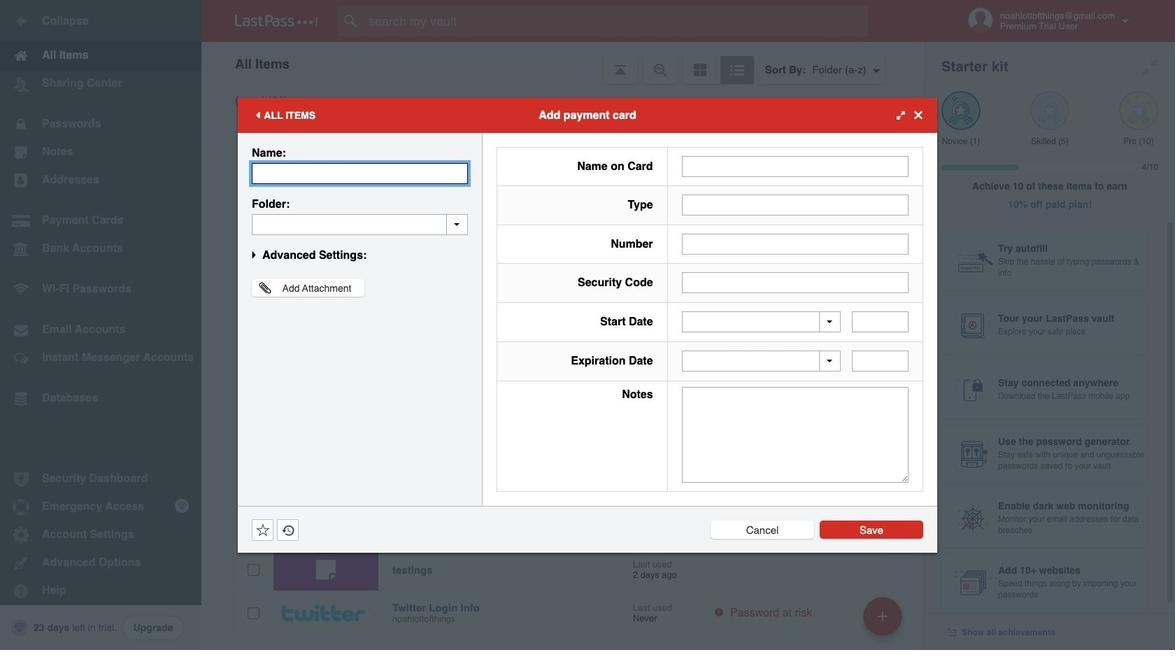 Task type: describe. For each thing, give the bounding box(es) containing it.
Search search field
[[337, 6, 897, 36]]

main navigation navigation
[[0, 0, 202, 650]]

lastpass image
[[235, 15, 318, 27]]

new item image
[[878, 611, 888, 621]]

new item navigation
[[859, 593, 911, 650]]



Task type: locate. For each thing, give the bounding box(es) containing it.
search my vault text field
[[337, 6, 897, 36]]

vault options navigation
[[202, 42, 925, 84]]

None text field
[[682, 156, 909, 177], [252, 163, 468, 184], [682, 195, 909, 216], [682, 272, 909, 293], [852, 312, 909, 333], [682, 387, 909, 483], [682, 156, 909, 177], [252, 163, 468, 184], [682, 195, 909, 216], [682, 272, 909, 293], [852, 312, 909, 333], [682, 387, 909, 483]]

dialog
[[238, 98, 938, 553]]

None text field
[[252, 214, 468, 235], [682, 234, 909, 255], [852, 351, 909, 372], [252, 214, 468, 235], [682, 234, 909, 255], [852, 351, 909, 372]]



Task type: vqa. For each thing, say whether or not it's contained in the screenshot.
ALERT
no



